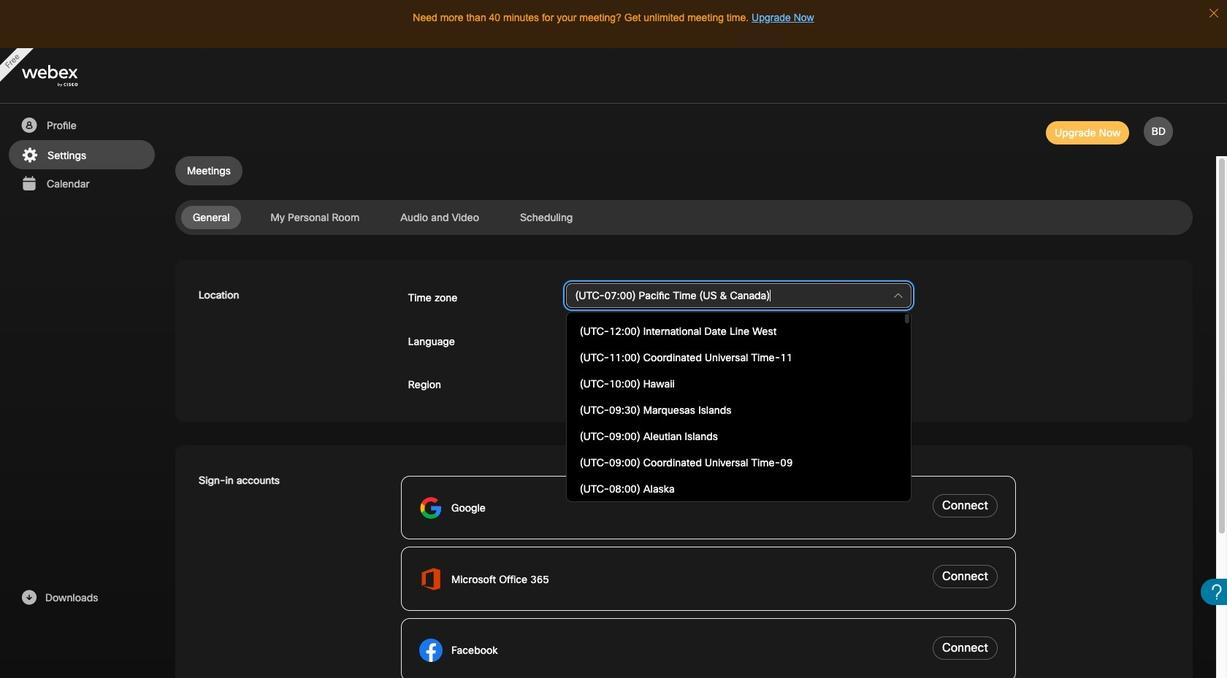 Task type: describe. For each thing, give the bounding box(es) containing it.
2 tab list from the top
[[175, 206, 1193, 229]]

mds people circle_filled image
[[20, 117, 38, 134]]



Task type: locate. For each thing, give the bounding box(es) containing it.
mds meetings_filled image
[[20, 175, 38, 193]]

banner
[[0, 48, 1227, 104]]

None text field
[[566, 283, 912, 308]]

0 vertical spatial tab list
[[175, 156, 1193, 186]]

1 vertical spatial tab list
[[175, 206, 1193, 229]]

tab list
[[175, 156, 1193, 186], [175, 206, 1193, 229]]

list box
[[573, 318, 905, 679]]

mds settings_filled image
[[20, 147, 39, 164]]

cisco webex image
[[22, 65, 110, 87]]

1 tab list from the top
[[175, 156, 1193, 186]]

mds content download_filled image
[[20, 589, 38, 607]]



Task type: vqa. For each thing, say whether or not it's contained in the screenshot.
"cisco webex" image on the top of the page
yes



